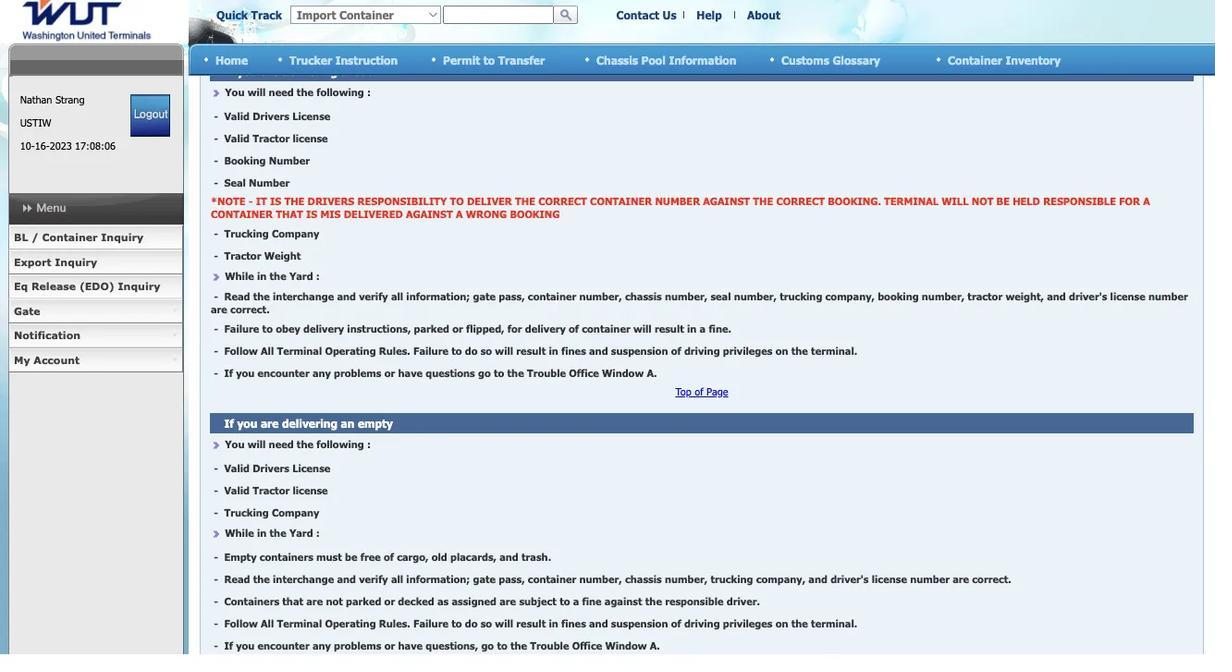 Task type: describe. For each thing, give the bounding box(es) containing it.
about
[[747, 8, 780, 22]]

inquiry for (edo)
[[118, 280, 160, 293]]

gate link
[[8, 299, 183, 324]]

export inquiry link
[[8, 250, 183, 275]]

16-
[[35, 140, 50, 152]]

customs
[[781, 53, 829, 66]]

notification
[[14, 329, 80, 342]]

(edo)
[[79, 280, 115, 293]]

1 vertical spatial inquiry
[[55, 256, 97, 268]]

contact us link
[[616, 8, 677, 22]]

eq release (edo) inquiry link
[[8, 275, 183, 299]]

permit to transfer
[[443, 53, 545, 66]]

nathan strang
[[20, 93, 85, 106]]

10-
[[20, 140, 35, 152]]

1 horizontal spatial container
[[948, 53, 1002, 66]]

home
[[215, 53, 248, 66]]

10-16-2023 17:08:06
[[20, 140, 116, 152]]

chassis pool information
[[596, 53, 736, 66]]

trucker instruction
[[289, 53, 398, 66]]

ustiw
[[20, 117, 51, 129]]

gate
[[14, 305, 40, 317]]

help link
[[697, 8, 722, 22]]

quick track
[[216, 8, 282, 22]]

1 vertical spatial container
[[42, 231, 98, 244]]

my
[[14, 354, 30, 366]]

nathan
[[20, 93, 52, 106]]

export
[[14, 256, 51, 268]]

release
[[31, 280, 76, 293]]



Task type: locate. For each thing, give the bounding box(es) containing it.
inquiry up export inquiry link
[[101, 231, 143, 244]]

us
[[663, 8, 677, 22]]

contact us
[[616, 8, 677, 22]]

quick
[[216, 8, 248, 22]]

my account link
[[8, 348, 183, 373]]

notification link
[[8, 324, 183, 348]]

help
[[697, 8, 722, 22]]

0 horizontal spatial container
[[42, 231, 98, 244]]

customs glossary
[[781, 53, 880, 66]]

inquiry down bl / container inquiry
[[55, 256, 97, 268]]

bl / container inquiry
[[14, 231, 143, 244]]

pool
[[641, 53, 666, 66]]

export inquiry
[[14, 256, 97, 268]]

0 vertical spatial inquiry
[[101, 231, 143, 244]]

about link
[[747, 8, 780, 22]]

my account
[[14, 354, 80, 366]]

to
[[483, 53, 495, 66]]

information
[[669, 53, 736, 66]]

glossary
[[833, 53, 880, 66]]

chassis
[[596, 53, 638, 66]]

login image
[[131, 94, 170, 137]]

0 vertical spatial container
[[948, 53, 1002, 66]]

None text field
[[443, 6, 554, 24]]

eq release (edo) inquiry
[[14, 280, 160, 293]]

container inventory
[[948, 53, 1061, 66]]

transfer
[[498, 53, 545, 66]]

container left the inventory
[[948, 53, 1002, 66]]

bl
[[14, 231, 28, 244]]

2 vertical spatial inquiry
[[118, 280, 160, 293]]

contact
[[616, 8, 659, 22]]

inquiry right (edo)
[[118, 280, 160, 293]]

/
[[32, 231, 39, 244]]

inquiry for container
[[101, 231, 143, 244]]

eq
[[14, 280, 28, 293]]

trucker
[[289, 53, 332, 66]]

bl / container inquiry link
[[8, 226, 183, 250]]

account
[[34, 354, 80, 366]]

track
[[251, 8, 282, 22]]

strang
[[55, 93, 85, 106]]

container up export inquiry
[[42, 231, 98, 244]]

permit
[[443, 53, 480, 66]]

inventory
[[1006, 53, 1061, 66]]

2023
[[50, 140, 72, 152]]

17:08:06
[[75, 140, 116, 152]]

instruction
[[335, 53, 398, 66]]

inquiry
[[101, 231, 143, 244], [55, 256, 97, 268], [118, 280, 160, 293]]

container
[[948, 53, 1002, 66], [42, 231, 98, 244]]



Task type: vqa. For each thing, say whether or not it's contained in the screenshot.
'Release'
yes



